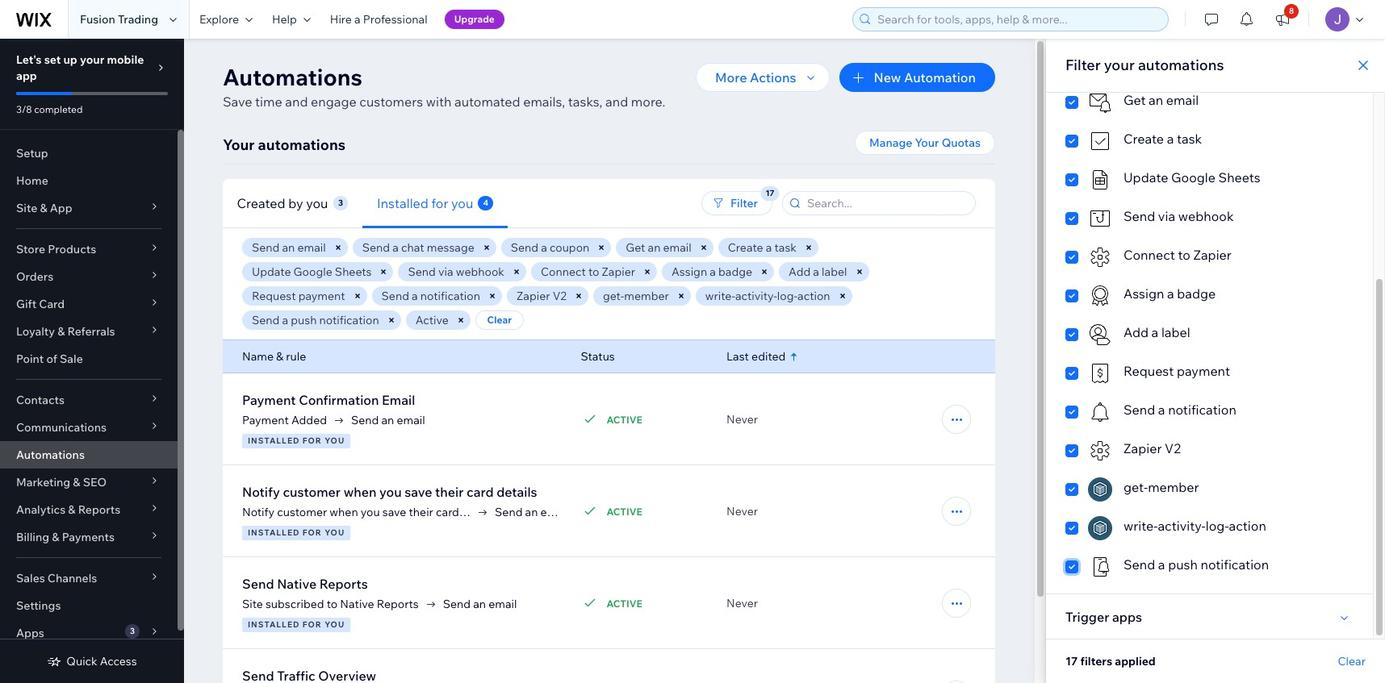 Task type: locate. For each thing, give the bounding box(es) containing it.
1 payment from the top
[[242, 392, 296, 409]]

update google sheets down create a task checkbox
[[1124, 170, 1261, 186]]

category image for send a notification
[[1089, 401, 1113, 425]]

get down filter your automations
[[1124, 92, 1146, 108]]

coupon
[[550, 241, 590, 255]]

0 vertical spatial you
[[325, 436, 345, 447]]

payment confirmation email
[[242, 392, 415, 409]]

get inside checkbox
[[1124, 92, 1146, 108]]

you down added
[[325, 436, 345, 447]]

3 up access
[[130, 627, 135, 637]]

1 vertical spatial installed for you
[[248, 528, 345, 539]]

filter for filter your automations
[[1066, 56, 1101, 74]]

filter inside filter button
[[731, 196, 758, 211]]

3 active from the top
[[607, 598, 643, 610]]

0 vertical spatial notify
[[242, 485, 280, 501]]

Search... field
[[803, 192, 971, 215]]

request payment up rule
[[252, 289, 345, 304]]

0 horizontal spatial add
[[789, 265, 811, 279]]

you for native
[[325, 620, 345, 631]]

0 vertical spatial request payment
[[252, 289, 345, 304]]

1 category image from the top
[[1089, 90, 1113, 115]]

connect down coupon in the top of the page
[[541, 265, 586, 279]]

1 vertical spatial reports
[[320, 577, 368, 593]]

connect down send via webhook option on the top right of the page
[[1124, 247, 1176, 263]]

1 horizontal spatial send a notification
[[1124, 402, 1237, 418]]

activity- up last edited
[[736, 289, 778, 304]]

0 vertical spatial send via webhook
[[1124, 208, 1234, 224]]

5 category image from the top
[[1089, 284, 1113, 308]]

sales channels
[[16, 572, 97, 586]]

1 horizontal spatial automations
[[223, 63, 363, 91]]

2 horizontal spatial to
[[1179, 247, 1191, 263]]

never for send native reports
[[727, 597, 758, 611]]

0 vertical spatial create a task
[[1124, 131, 1203, 147]]

Add a label checkbox
[[1066, 323, 1354, 347]]

1 horizontal spatial sheets
[[1219, 170, 1261, 186]]

reports inside popup button
[[78, 503, 120, 518]]

1 vertical spatial connect
[[541, 265, 586, 279]]

send native reports
[[242, 577, 368, 593]]

sheets down create a task checkbox
[[1219, 170, 1261, 186]]

write-activity-log-action down get-member option at right
[[1124, 518, 1267, 535]]

1 vertical spatial via
[[438, 265, 453, 279]]

sheets
[[1219, 170, 1261, 186], [335, 265, 372, 279]]

a inside option
[[1168, 286, 1175, 302]]

assign a badge down connect to zapier option in the top of the page
[[1124, 286, 1216, 302]]

create a task
[[1124, 131, 1203, 147], [728, 241, 797, 255]]

1 horizontal spatial log-
[[1206, 518, 1230, 535]]

Send a push notification checkbox
[[1066, 556, 1354, 580]]

get- inside option
[[1124, 480, 1148, 496]]

point of sale link
[[0, 346, 178, 373]]

payment left added
[[242, 413, 289, 428]]

get-
[[603, 289, 624, 304], [1124, 480, 1148, 496]]

notification down "request payment" option
[[1169, 402, 1237, 418]]

you
[[325, 436, 345, 447], [325, 528, 345, 539], [325, 620, 345, 631]]

3 for from the top
[[303, 620, 322, 631]]

1 horizontal spatial get-
[[1124, 480, 1148, 496]]

0 horizontal spatial automations
[[258, 136, 346, 154]]

automations inside sidebar element
[[16, 448, 85, 463]]

member inside get-member option
[[1148, 480, 1200, 496]]

trigger
[[1066, 610, 1110, 626]]

write- down get-member option at right
[[1124, 518, 1158, 535]]

request down the add a label checkbox
[[1124, 363, 1174, 380]]

send via webhook
[[1124, 208, 1234, 224], [408, 265, 505, 279]]

0 vertical spatial update
[[1124, 170, 1169, 186]]

clear for the top clear button
[[487, 314, 512, 326]]

contacts button
[[0, 387, 178, 414]]

1 vertical spatial add a label
[[1124, 325, 1191, 341]]

automations
[[1139, 56, 1225, 74], [258, 136, 346, 154]]

1 vertical spatial notify
[[242, 506, 275, 520]]

get an email
[[1124, 92, 1199, 108], [626, 241, 692, 255]]

to down send native reports
[[327, 598, 338, 612]]

webhook inside option
[[1179, 208, 1234, 224]]

1 vertical spatial activity-
[[1158, 518, 1206, 535]]

fusion
[[80, 12, 115, 27]]

connect
[[1124, 247, 1176, 263], [541, 265, 586, 279]]

your
[[80, 52, 104, 67], [1104, 56, 1135, 74]]

automations down engage
[[258, 136, 346, 154]]

1 active from the top
[[607, 414, 643, 426]]

& inside "dropdown button"
[[73, 476, 80, 490]]

2 category image from the top
[[1089, 362, 1113, 386]]

1 installed from the top
[[248, 436, 300, 447]]

rule
[[286, 350, 306, 364]]

sales channels button
[[0, 565, 178, 593]]

2 payment from the top
[[242, 413, 289, 428]]

request up name & rule
[[252, 289, 296, 304]]

category image
[[1089, 245, 1113, 270], [1089, 362, 1113, 386], [1089, 517, 1113, 541], [1089, 556, 1113, 580]]

1 horizontal spatial google
[[1172, 170, 1216, 186]]

trading
[[118, 12, 158, 27]]

never for payment confirmation email
[[727, 413, 758, 427]]

assign inside option
[[1124, 286, 1165, 302]]

1 horizontal spatial member
[[1148, 480, 1200, 496]]

category image for zapier v2
[[1089, 439, 1113, 464]]

for for confirmation
[[303, 436, 322, 447]]

request payment down the add a label checkbox
[[1124, 363, 1231, 380]]

1 horizontal spatial write-
[[1124, 518, 1158, 535]]

email
[[382, 392, 415, 409]]

create
[[1124, 131, 1165, 147], [728, 241, 764, 255]]

1 horizontal spatial send a push notification
[[1124, 557, 1270, 573]]

1 horizontal spatial your
[[1104, 56, 1135, 74]]

a
[[355, 12, 361, 27], [1167, 131, 1174, 147], [393, 241, 399, 255], [541, 241, 547, 255], [766, 241, 772, 255], [710, 265, 716, 279], [813, 265, 820, 279], [1168, 286, 1175, 302], [412, 289, 418, 304], [282, 313, 288, 328], [1152, 325, 1159, 341], [1159, 402, 1166, 418], [1159, 557, 1166, 573]]

sidebar element
[[0, 39, 184, 684]]

for
[[432, 195, 449, 211]]

0 horizontal spatial filter
[[731, 196, 758, 211]]

sheets inside update google sheets checkbox
[[1219, 170, 1261, 186]]

via down update google sheets checkbox
[[1159, 208, 1176, 224]]

badge inside option
[[1178, 286, 1216, 302]]

sales
[[16, 572, 45, 586]]

save
[[405, 485, 432, 501], [383, 506, 407, 520]]

gift card
[[16, 297, 65, 312]]

0 horizontal spatial connect
[[541, 265, 586, 279]]

write- up last
[[706, 289, 736, 304]]

1 vertical spatial create
[[728, 241, 764, 255]]

0 horizontal spatial their
[[409, 506, 434, 520]]

site inside popup button
[[16, 201, 37, 216]]

quick access
[[66, 655, 137, 669]]

& left seo
[[73, 476, 80, 490]]

zapier v2 down send a notification checkbox
[[1124, 441, 1181, 457]]

0 vertical spatial assign a badge
[[672, 265, 753, 279]]

for up send native reports
[[303, 528, 322, 539]]

zapier v2 inside option
[[1124, 441, 1181, 457]]

3 you from the top
[[325, 620, 345, 631]]

installed for you
[[248, 436, 345, 447], [248, 528, 345, 539], [248, 620, 345, 631]]

and right time at the left
[[285, 94, 308, 110]]

automations up 'get an email' checkbox
[[1139, 56, 1225, 74]]

1 horizontal spatial site
[[242, 598, 263, 612]]

0 vertical spatial customer
[[283, 485, 341, 501]]

0 horizontal spatial push
[[291, 313, 317, 328]]

write-activity-log-action inside checkbox
[[1124, 518, 1267, 535]]

2 never from the top
[[727, 505, 758, 519]]

0 vertical spatial automations
[[223, 63, 363, 91]]

get-member up status
[[603, 289, 669, 304]]

1 vertical spatial never
[[727, 505, 758, 519]]

1 vertical spatial write-
[[1124, 518, 1158, 535]]

activity- inside write-activity-log-action checkbox
[[1158, 518, 1206, 535]]

send a notification
[[382, 289, 480, 304], [1124, 402, 1237, 418]]

2 you from the top
[[325, 528, 345, 539]]

sheets down send a chat message
[[335, 265, 372, 279]]

2 for from the top
[[303, 528, 322, 539]]

native down send native reports
[[340, 598, 374, 612]]

settings
[[16, 599, 61, 614]]

webhook down update google sheets checkbox
[[1179, 208, 1234, 224]]

write-activity-log-action up edited
[[706, 289, 831, 304]]

native up 'subscribed'
[[277, 577, 317, 593]]

log- down get-member option at right
[[1206, 518, 1230, 535]]

point of sale
[[16, 352, 83, 367]]

17 filters applied
[[1066, 655, 1156, 669]]

create a task down filter button
[[728, 241, 797, 255]]

connect to zapier down send via webhook option on the top right of the page
[[1124, 247, 1232, 263]]

payments
[[62, 531, 115, 545]]

1 and from the left
[[285, 94, 308, 110]]

automations link
[[0, 442, 178, 469]]

member
[[624, 289, 669, 304], [1148, 480, 1200, 496]]

send an email
[[252, 241, 326, 255], [351, 413, 425, 428], [495, 506, 569, 520], [443, 598, 517, 612]]

your inside manage your quotas 'button'
[[915, 136, 940, 150]]

Update Google Sheets checkbox
[[1066, 168, 1354, 192]]

Send via webhook checkbox
[[1066, 207, 1354, 231]]

webhook down the message in the top of the page
[[456, 265, 505, 279]]

for
[[303, 436, 322, 447], [303, 528, 322, 539], [303, 620, 322, 631]]

& up billing & payments
[[68, 503, 76, 518]]

activity-
[[736, 289, 778, 304], [1158, 518, 1206, 535]]

you down site subscribed to native reports
[[325, 620, 345, 631]]

installed up send native reports
[[248, 528, 300, 539]]

get-member down zapier v2 option
[[1124, 480, 1200, 496]]

6 category image from the top
[[1089, 323, 1113, 347]]

1 horizontal spatial get an email
[[1124, 92, 1199, 108]]

0 horizontal spatial request payment
[[252, 289, 345, 304]]

installed for send
[[248, 620, 300, 631]]

push down write-activity-log-action checkbox
[[1169, 557, 1198, 573]]

category image for write-
[[1089, 517, 1113, 541]]

2 installed from the top
[[248, 528, 300, 539]]

badge down connect to zapier option in the top of the page
[[1178, 286, 1216, 302]]

installed for you up send native reports
[[248, 528, 345, 539]]

1 installed for you from the top
[[248, 436, 345, 447]]

2 vertical spatial installed
[[248, 620, 300, 631]]

1 for from the top
[[303, 436, 322, 447]]

for down 'subscribed'
[[303, 620, 322, 631]]

0 vertical spatial request
[[252, 289, 296, 304]]

payment down the add a label checkbox
[[1177, 363, 1231, 380]]

customers
[[360, 94, 423, 110]]

connect inside option
[[1124, 247, 1176, 263]]

you for confirmation
[[325, 436, 345, 447]]

1 vertical spatial action
[[1229, 518, 1267, 535]]

payment up payment added
[[242, 392, 296, 409]]

site
[[16, 201, 37, 216], [242, 598, 263, 612]]

create down filter button
[[728, 241, 764, 255]]

3
[[338, 197, 343, 208], [130, 627, 135, 637]]

3 installed from the top
[[248, 620, 300, 631]]

0 vertical spatial badge
[[719, 265, 753, 279]]

send a push notification down write-activity-log-action checkbox
[[1124, 557, 1270, 573]]

name & rule
[[242, 350, 306, 364]]

0 horizontal spatial assign a badge
[[672, 265, 753, 279]]

request inside option
[[1124, 363, 1174, 380]]

get right coupon in the top of the page
[[626, 241, 646, 255]]

installed for payment
[[248, 436, 300, 447]]

webhook
[[1179, 208, 1234, 224], [456, 265, 505, 279]]

installed for you
[[377, 195, 474, 211]]

1 horizontal spatial activity-
[[1158, 518, 1206, 535]]

installed for you down 'subscribed'
[[248, 620, 345, 631]]

0 horizontal spatial action
[[798, 289, 831, 304]]

automations inside automations save time and engage customers with automated emails, tasks, and more.
[[223, 63, 363, 91]]

0 horizontal spatial site
[[16, 201, 37, 216]]

send inside option
[[1124, 208, 1156, 224]]

customer up send native reports
[[277, 506, 327, 520]]

0 vertical spatial activity-
[[736, 289, 778, 304]]

automations up marketing
[[16, 448, 85, 463]]

0 horizontal spatial your
[[223, 136, 255, 154]]

analytics
[[16, 503, 66, 518]]

2 category image from the top
[[1089, 129, 1113, 153]]

you up send native reports
[[325, 528, 345, 539]]

to down send via webhook option on the top right of the page
[[1179, 247, 1191, 263]]

1 vertical spatial clear button
[[1339, 655, 1366, 669]]

access
[[100, 655, 137, 669]]

automations for automations save time and engage customers with automated emails, tasks, and more.
[[223, 63, 363, 91]]

2 vertical spatial never
[[727, 597, 758, 611]]

fusion trading
[[80, 12, 158, 27]]

4
[[483, 197, 489, 208]]

send via webhook down update google sheets checkbox
[[1124, 208, 1234, 224]]

your down the 'save'
[[223, 136, 255, 154]]

payment
[[298, 289, 345, 304], [1177, 363, 1231, 380]]

activity- down get-member option at right
[[1158, 518, 1206, 535]]

chat
[[401, 241, 424, 255]]

1 horizontal spatial create
[[1124, 131, 1165, 147]]

1 vertical spatial get-
[[1124, 480, 1148, 496]]

for down added
[[303, 436, 322, 447]]

create a task inside checkbox
[[1124, 131, 1203, 147]]

tab list
[[223, 179, 616, 228]]

payment up rule
[[298, 289, 345, 304]]

2 vertical spatial installed for you
[[248, 620, 345, 631]]

1 horizontal spatial connect
[[1124, 247, 1176, 263]]

send
[[1124, 208, 1156, 224], [252, 241, 280, 255], [362, 241, 390, 255], [511, 241, 539, 255], [408, 265, 436, 279], [382, 289, 409, 304], [252, 313, 280, 328], [1124, 402, 1156, 418], [351, 413, 379, 428], [495, 506, 523, 520], [1124, 557, 1156, 573], [242, 577, 274, 593], [443, 598, 471, 612]]

1 vertical spatial push
[[1169, 557, 1198, 573]]

1 category image from the top
[[1089, 245, 1113, 270]]

& for name
[[276, 350, 284, 364]]

0 horizontal spatial to
[[327, 598, 338, 612]]

& right the 'billing'
[[52, 531, 59, 545]]

3 inside 'tab list'
[[338, 197, 343, 208]]

0 horizontal spatial activity-
[[736, 289, 778, 304]]

category image
[[1089, 90, 1113, 115], [1089, 129, 1113, 153], [1089, 168, 1113, 192], [1089, 207, 1113, 231], [1089, 284, 1113, 308], [1089, 323, 1113, 347], [1089, 401, 1113, 425], [1089, 439, 1113, 464], [1089, 478, 1113, 502]]

time
[[255, 94, 282, 110]]

automations
[[223, 63, 363, 91], [16, 448, 85, 463]]

payment for payment confirmation email
[[242, 392, 296, 409]]

automations save time and engage customers with automated emails, tasks, and more.
[[223, 63, 666, 110]]

when
[[344, 485, 377, 501], [330, 506, 358, 520]]

task inside checkbox
[[1177, 131, 1203, 147]]

0 horizontal spatial log-
[[778, 289, 798, 304]]

send a push notification
[[252, 313, 379, 328], [1124, 557, 1270, 573]]

badge down filter button
[[719, 265, 753, 279]]

send a notification down "request payment" option
[[1124, 402, 1237, 418]]

send a push notification up rule
[[252, 313, 379, 328]]

1 never from the top
[[727, 413, 758, 427]]

0 horizontal spatial webhook
[[456, 265, 505, 279]]

payment for payment added
[[242, 413, 289, 428]]

3 category image from the top
[[1089, 517, 1113, 541]]

1 vertical spatial log-
[[1206, 518, 1230, 535]]

marketing & seo button
[[0, 469, 178, 497]]

orders button
[[0, 263, 178, 291]]

& left rule
[[276, 350, 284, 364]]

3 installed for you from the top
[[248, 620, 345, 631]]

3 right by
[[338, 197, 343, 208]]

connect to zapier down coupon in the top of the page
[[541, 265, 636, 279]]

1 vertical spatial send a notification
[[1124, 402, 1237, 418]]

assign a badge
[[672, 265, 753, 279], [1124, 286, 1216, 302]]

v2 down send a coupon
[[553, 289, 567, 304]]

via inside option
[[1159, 208, 1176, 224]]

1 vertical spatial active
[[607, 506, 643, 518]]

site left 'subscribed'
[[242, 598, 263, 612]]

1 notify customer when you save their card details from the top
[[242, 485, 537, 501]]

1 vertical spatial assign
[[1124, 286, 1165, 302]]

customer down added
[[283, 485, 341, 501]]

clear inside button
[[487, 314, 512, 326]]

an
[[1149, 92, 1164, 108], [282, 241, 295, 255], [648, 241, 661, 255], [382, 413, 394, 428], [525, 506, 538, 520], [473, 598, 486, 612]]

and left more.
[[606, 94, 628, 110]]

send an email for email
[[351, 413, 425, 428]]

0 vertical spatial filter
[[1066, 56, 1101, 74]]

& left app
[[40, 201, 47, 216]]

actions
[[750, 69, 797, 86]]

installed down 'subscribed'
[[248, 620, 300, 631]]

1 vertical spatial get-member
[[1124, 480, 1200, 496]]

& inside dropdown button
[[52, 531, 59, 545]]

up
[[63, 52, 77, 67]]

1 horizontal spatial filter
[[1066, 56, 1101, 74]]

0 vertical spatial notify customer when you save their card details
[[242, 485, 537, 501]]

& right loyalty
[[57, 325, 65, 339]]

log- up edited
[[778, 289, 798, 304]]

you
[[307, 195, 329, 211], [451, 195, 474, 211], [380, 485, 402, 501], [361, 506, 380, 520]]

via down the message in the top of the page
[[438, 265, 453, 279]]

never for notify customer when you save their card details
[[727, 505, 758, 519]]

Request payment checkbox
[[1066, 362, 1354, 386]]

1 horizontal spatial webhook
[[1179, 208, 1234, 224]]

marketing
[[16, 476, 70, 490]]

to down coupon in the top of the page
[[589, 265, 599, 279]]

active for payment confirmation email
[[607, 414, 643, 426]]

1 horizontal spatial push
[[1169, 557, 1198, 573]]

write- inside checkbox
[[1124, 518, 1158, 535]]

2 your from the left
[[915, 136, 940, 150]]

category image for assign a badge
[[1089, 284, 1113, 308]]

7 category image from the top
[[1089, 401, 1113, 425]]

subscribed
[[266, 598, 324, 612]]

0 horizontal spatial member
[[624, 289, 669, 304]]

help
[[272, 12, 297, 27]]

reports for send native reports
[[320, 577, 368, 593]]

1 vertical spatial v2
[[1165, 441, 1181, 457]]

1 vertical spatial assign a badge
[[1124, 286, 1216, 302]]

send via webhook inside option
[[1124, 208, 1234, 224]]

push
[[291, 313, 317, 328], [1169, 557, 1198, 573]]

1 you from the top
[[325, 436, 345, 447]]

0 horizontal spatial google
[[294, 265, 332, 279]]

push up rule
[[291, 313, 317, 328]]

v2 down send a notification checkbox
[[1165, 441, 1181, 457]]

google down create a task checkbox
[[1172, 170, 1216, 186]]

installed for you for customer
[[248, 528, 345, 539]]

2 notify customer when you save their card details from the top
[[242, 506, 497, 520]]

site & app
[[16, 201, 72, 216]]

0 horizontal spatial clear
[[487, 314, 512, 326]]

google down by
[[294, 265, 332, 279]]

0 vertical spatial get
[[1124, 92, 1146, 108]]

update down create a task checkbox
[[1124, 170, 1169, 186]]

1 horizontal spatial write-activity-log-action
[[1124, 518, 1267, 535]]

0 vertical spatial to
[[1179, 247, 1191, 263]]

0 vertical spatial zapier v2
[[517, 289, 567, 304]]

request payment inside option
[[1124, 363, 1231, 380]]

0 vertical spatial automations
[[1139, 56, 1225, 74]]

site down 'home'
[[16, 201, 37, 216]]

automations up time at the left
[[223, 63, 363, 91]]

notify customer when you save their card details
[[242, 485, 537, 501], [242, 506, 497, 520]]

update down created
[[252, 265, 291, 279]]

installed for you for native
[[248, 620, 345, 631]]

zapier v2 down send a coupon
[[517, 289, 567, 304]]

category image for get-member
[[1089, 478, 1113, 502]]

assign a badge down filter button
[[672, 265, 753, 279]]

1 vertical spatial request payment
[[1124, 363, 1231, 380]]

2 active from the top
[[607, 506, 643, 518]]

more.
[[631, 94, 666, 110]]

manage
[[870, 136, 913, 150]]

category image for send via webhook
[[1089, 207, 1113, 231]]

update google sheets down by
[[252, 265, 372, 279]]

1 vertical spatial to
[[589, 265, 599, 279]]

billing
[[16, 531, 49, 545]]

send via webhook down the message in the top of the page
[[408, 265, 505, 279]]

app
[[16, 69, 37, 83]]

create down filter your automations
[[1124, 131, 1165, 147]]

installed down payment added
[[248, 436, 300, 447]]

loyalty & referrals button
[[0, 318, 178, 346]]

of
[[46, 352, 57, 367]]

8 category image from the top
[[1089, 439, 1113, 464]]

1 vertical spatial badge
[[1178, 286, 1216, 302]]

get an email inside checkbox
[[1124, 92, 1199, 108]]

0 vertical spatial via
[[1159, 208, 1176, 224]]

0 horizontal spatial send via webhook
[[408, 265, 505, 279]]

v2 inside option
[[1165, 441, 1181, 457]]

google inside checkbox
[[1172, 170, 1216, 186]]

3 category image from the top
[[1089, 168, 1113, 192]]

0 horizontal spatial and
[[285, 94, 308, 110]]

get-member inside option
[[1124, 480, 1200, 496]]

4 category image from the top
[[1089, 207, 1113, 231]]

your left quotas
[[915, 136, 940, 150]]

0 horizontal spatial send a push notification
[[252, 313, 379, 328]]

send a notification inside checkbox
[[1124, 402, 1237, 418]]

2 installed for you from the top
[[248, 528, 345, 539]]

0 horizontal spatial get
[[626, 241, 646, 255]]

9 category image from the top
[[1089, 478, 1113, 502]]

Search for tools, apps, help & more... field
[[873, 8, 1164, 31]]

installed for you down payment added
[[248, 436, 345, 447]]

4 category image from the top
[[1089, 556, 1113, 580]]

send a notification up active
[[382, 289, 480, 304]]

details
[[497, 485, 537, 501], [462, 506, 497, 520]]

8 button
[[1265, 0, 1301, 39]]

clear
[[487, 314, 512, 326], [1339, 655, 1366, 669]]

3 never from the top
[[727, 597, 758, 611]]

create a task down 'get an email' checkbox
[[1124, 131, 1203, 147]]

Send a notification checkbox
[[1066, 401, 1354, 425]]



Task type: vqa. For each thing, say whether or not it's contained in the screenshot.
Active
yes



Task type: describe. For each thing, give the bounding box(es) containing it.
assign a badge inside option
[[1124, 286, 1216, 302]]

clear for right clear button
[[1339, 655, 1366, 669]]

push inside checkbox
[[1169, 557, 1198, 573]]

confirmation
[[299, 392, 379, 409]]

products
[[48, 242, 96, 257]]

let's set up your mobile app
[[16, 52, 144, 83]]

2 vertical spatial reports
[[377, 598, 419, 612]]

site for site & app
[[16, 201, 37, 216]]

0 vertical spatial get-
[[603, 289, 624, 304]]

3 inside sidebar element
[[130, 627, 135, 637]]

write-activity-log-action checkbox
[[1066, 517, 1354, 541]]

payment inside "request payment" option
[[1177, 363, 1231, 380]]

analytics & reports button
[[0, 497, 178, 524]]

category image for send
[[1089, 556, 1113, 580]]

category image for request
[[1089, 362, 1113, 386]]

1 vertical spatial get
[[626, 241, 646, 255]]

1 notify from the top
[[242, 485, 280, 501]]

0 horizontal spatial write-activity-log-action
[[706, 289, 831, 304]]

1 vertical spatial automations
[[258, 136, 346, 154]]

point
[[16, 352, 44, 367]]

Zapier V2 checkbox
[[1066, 439, 1354, 464]]

edited
[[752, 350, 786, 364]]

explore
[[199, 12, 239, 27]]

tab list containing created by you
[[223, 179, 616, 228]]

1 vertical spatial when
[[330, 506, 358, 520]]

Create a task checkbox
[[1066, 129, 1354, 153]]

for for customer
[[303, 528, 322, 539]]

0 vertical spatial action
[[798, 289, 831, 304]]

home link
[[0, 167, 178, 195]]

1 vertical spatial card
[[436, 506, 459, 520]]

contacts
[[16, 393, 65, 408]]

1 vertical spatial customer
[[277, 506, 327, 520]]

Get an email checkbox
[[1066, 90, 1354, 115]]

loyalty
[[16, 325, 55, 339]]

set
[[44, 52, 61, 67]]

installed for notify
[[248, 528, 300, 539]]

category image for update google sheets
[[1089, 168, 1113, 192]]

message
[[427, 241, 475, 255]]

setup link
[[0, 140, 178, 167]]

1 horizontal spatial clear button
[[1339, 655, 1366, 669]]

active for send native reports
[[607, 598, 643, 610]]

0 horizontal spatial connect to zapier
[[541, 265, 636, 279]]

get-member checkbox
[[1066, 478, 1354, 502]]

0 horizontal spatial create
[[728, 241, 764, 255]]

0 vertical spatial when
[[344, 485, 377, 501]]

& for analytics
[[68, 503, 76, 518]]

0 horizontal spatial update google sheets
[[252, 265, 372, 279]]

0 vertical spatial details
[[497, 485, 537, 501]]

0 horizontal spatial badge
[[719, 265, 753, 279]]

0 horizontal spatial send a notification
[[382, 289, 480, 304]]

0 horizontal spatial zapier v2
[[517, 289, 567, 304]]

notification up confirmation
[[319, 313, 379, 328]]

tasks,
[[568, 94, 603, 110]]

send an email for reports
[[443, 598, 517, 612]]

action inside write-activity-log-action checkbox
[[1229, 518, 1267, 535]]

orders
[[16, 270, 53, 284]]

update inside checkbox
[[1124, 170, 1169, 186]]

seo
[[83, 476, 107, 490]]

1 vertical spatial get an email
[[626, 241, 692, 255]]

for for native
[[303, 620, 322, 631]]

log- inside checkbox
[[1206, 518, 1230, 535]]

loyalty & referrals
[[16, 325, 115, 339]]

1 vertical spatial sheets
[[335, 265, 372, 279]]

1 horizontal spatial automations
[[1139, 56, 1225, 74]]

1 vertical spatial details
[[462, 506, 497, 520]]

name
[[242, 350, 274, 364]]

hire
[[330, 12, 352, 27]]

reports for analytics & reports
[[78, 503, 120, 518]]

manage your quotas
[[870, 136, 981, 150]]

site for site subscribed to native reports
[[242, 598, 263, 612]]

app
[[50, 201, 72, 216]]

2 notify from the top
[[242, 506, 275, 520]]

installed for you for confirmation
[[248, 436, 345, 447]]

more actions
[[715, 69, 797, 86]]

notification down write-activity-log-action checkbox
[[1201, 557, 1270, 573]]

home
[[16, 174, 48, 188]]

quick
[[66, 655, 97, 669]]

0 horizontal spatial add a label
[[789, 265, 848, 279]]

you for customer
[[325, 528, 345, 539]]

label inside the add a label checkbox
[[1162, 325, 1191, 341]]

1 horizontal spatial native
[[340, 598, 374, 612]]

created by you
[[237, 195, 329, 211]]

add inside checkbox
[[1124, 325, 1149, 341]]

0 vertical spatial card
[[467, 485, 494, 501]]

category image for add a label
[[1089, 323, 1113, 347]]

setup
[[16, 146, 48, 161]]

0 vertical spatial add
[[789, 265, 811, 279]]

payment added
[[242, 413, 327, 428]]

category image for connect
[[1089, 245, 1113, 270]]

& for billing
[[52, 531, 59, 545]]

new
[[874, 69, 902, 86]]

added
[[292, 413, 327, 428]]

an inside checkbox
[[1149, 92, 1164, 108]]

& for loyalty
[[57, 325, 65, 339]]

settings link
[[0, 593, 178, 620]]

connect to zapier inside connect to zapier option
[[1124, 247, 1232, 263]]

0 vertical spatial write-
[[706, 289, 736, 304]]

to inside connect to zapier option
[[1179, 247, 1191, 263]]

let's
[[16, 52, 42, 67]]

communications button
[[0, 414, 178, 442]]

0 vertical spatial save
[[405, 485, 432, 501]]

upgrade button
[[445, 10, 505, 29]]

hire a professional link
[[320, 0, 437, 39]]

sale
[[60, 352, 83, 367]]

billing & payments button
[[0, 524, 178, 552]]

category image for create a task
[[1089, 129, 1113, 153]]

1 vertical spatial their
[[409, 506, 434, 520]]

& for site
[[40, 201, 47, 216]]

applied
[[1115, 655, 1156, 669]]

engage
[[311, 94, 357, 110]]

3/8 completed
[[16, 103, 83, 115]]

quick access button
[[47, 655, 137, 669]]

communications
[[16, 421, 107, 435]]

1 vertical spatial send via webhook
[[408, 265, 505, 279]]

billing & payments
[[16, 531, 115, 545]]

1 vertical spatial webhook
[[456, 265, 505, 279]]

0 vertical spatial assign
[[672, 265, 708, 279]]

0 horizontal spatial v2
[[553, 289, 567, 304]]

1 vertical spatial create a task
[[728, 241, 797, 255]]

help button
[[262, 0, 320, 39]]

quotas
[[942, 136, 981, 150]]

1 vertical spatial update
[[252, 265, 291, 279]]

save
[[223, 94, 252, 110]]

0 vertical spatial log-
[[778, 289, 798, 304]]

Assign a badge checkbox
[[1066, 284, 1354, 308]]

0 horizontal spatial task
[[775, 241, 797, 255]]

add a label inside checkbox
[[1124, 325, 1191, 341]]

8
[[1290, 6, 1295, 16]]

automation
[[904, 69, 976, 86]]

0 vertical spatial native
[[277, 577, 317, 593]]

& for marketing
[[73, 476, 80, 490]]

2 vertical spatial to
[[327, 598, 338, 612]]

completed
[[34, 103, 83, 115]]

more
[[715, 69, 747, 86]]

send an email for when
[[495, 506, 569, 520]]

site & app button
[[0, 195, 178, 222]]

send a coupon
[[511, 241, 590, 255]]

new automation button
[[840, 63, 996, 92]]

0 horizontal spatial payment
[[298, 289, 345, 304]]

send a push notification inside checkbox
[[1124, 557, 1270, 573]]

category image for get an email
[[1089, 90, 1113, 115]]

notification up active
[[421, 289, 480, 304]]

0 vertical spatial their
[[435, 485, 464, 501]]

2 and from the left
[[606, 94, 628, 110]]

store products button
[[0, 236, 178, 263]]

last
[[727, 350, 749, 364]]

0 vertical spatial clear button
[[475, 311, 524, 330]]

filter for filter
[[731, 196, 758, 211]]

with
[[426, 94, 452, 110]]

0 horizontal spatial get-member
[[603, 289, 669, 304]]

trigger apps
[[1066, 610, 1143, 626]]

automations for automations
[[16, 448, 85, 463]]

store products
[[16, 242, 96, 257]]

site subscribed to native reports
[[242, 598, 419, 612]]

card
[[39, 297, 65, 312]]

apps
[[1113, 610, 1143, 626]]

0 vertical spatial push
[[291, 313, 317, 328]]

1 vertical spatial save
[[383, 506, 407, 520]]

email inside checkbox
[[1167, 92, 1199, 108]]

gift
[[16, 297, 36, 312]]

0 horizontal spatial label
[[822, 265, 848, 279]]

0 vertical spatial member
[[624, 289, 669, 304]]

your inside the let's set up your mobile app
[[80, 52, 104, 67]]

create inside checkbox
[[1124, 131, 1165, 147]]

send a chat message
[[362, 241, 475, 255]]

active for notify customer when you save their card details
[[607, 506, 643, 518]]

gift card button
[[0, 291, 178, 318]]

your automations
[[223, 136, 346, 154]]

mobile
[[107, 52, 144, 67]]

referrals
[[67, 325, 115, 339]]

update google sheets inside checkbox
[[1124, 170, 1261, 186]]

1 your from the left
[[223, 136, 255, 154]]

filter button
[[702, 191, 773, 216]]

last edited
[[727, 350, 786, 364]]

by
[[289, 195, 304, 211]]

more actions button
[[696, 63, 831, 92]]

Connect to Zapier checkbox
[[1066, 245, 1354, 270]]

1 vertical spatial google
[[294, 265, 332, 279]]

professional
[[363, 12, 428, 27]]

17
[[1066, 655, 1078, 669]]



